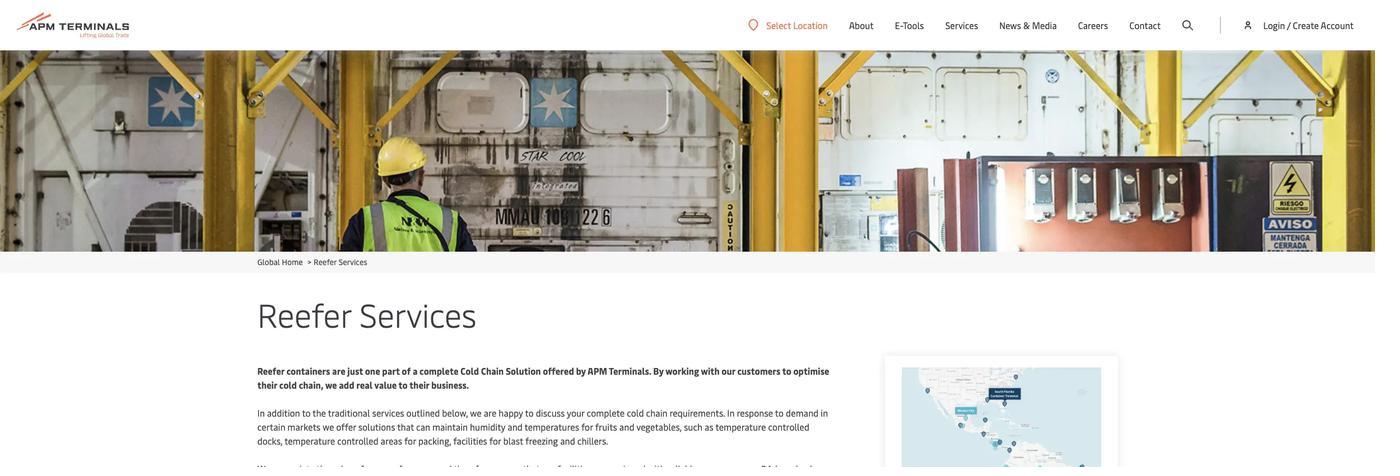 Task type: vqa. For each thing, say whether or not it's contained in the screenshot.
cargo
no



Task type: locate. For each thing, give the bounding box(es) containing it.
media
[[1033, 19, 1057, 31]]

complete up the business.
[[420, 365, 459, 378]]

/
[[1288, 19, 1291, 31]]

1 vertical spatial are
[[484, 407, 497, 420]]

maintain
[[433, 421, 468, 434]]

chillers.
[[578, 435, 609, 448]]

for down humidity
[[490, 435, 501, 448]]

0 horizontal spatial controlled
[[337, 435, 379, 448]]

demand
[[786, 407, 819, 420]]

reefer services
[[258, 293, 477, 337]]

their up addition in the left bottom of the page
[[258, 379, 277, 392]]

apm
[[588, 365, 608, 378]]

in
[[821, 407, 828, 420]]

complete
[[420, 365, 459, 378], [587, 407, 625, 420]]

we down the
[[323, 421, 334, 434]]

1 horizontal spatial for
[[490, 435, 501, 448]]

in addition to the traditional services outlined below, we are happy to discuss your complete cold chain requirements. in response to demand in certain markets we offer solutions that can maintain humidity and temperatures for fruits and vegetables, such as temperature controlled docks, temperature controlled areas for packing, facilities for blast freezing and chillers.
[[258, 407, 828, 448]]

working
[[666, 365, 699, 378]]

terminals.
[[609, 365, 652, 378]]

offered
[[543, 365, 574, 378]]

1 horizontal spatial are
[[484, 407, 497, 420]]

0 vertical spatial cold
[[279, 379, 297, 392]]

part
[[382, 365, 400, 378]]

complete inside in addition to the traditional services outlined below, we are happy to discuss your complete cold chain requirements. in response to demand in certain markets we offer solutions that can maintain humidity and temperatures for fruits and vegetables, such as temperature controlled docks, temperature controlled areas for packing, facilities for blast freezing and chillers.
[[587, 407, 625, 420]]

1 their from the left
[[258, 379, 277, 392]]

1 vertical spatial we
[[470, 407, 482, 420]]

1 horizontal spatial complete
[[587, 407, 625, 420]]

0 vertical spatial are
[[332, 365, 346, 378]]

0 horizontal spatial are
[[332, 365, 346, 378]]

cold
[[279, 379, 297, 392], [627, 407, 644, 420]]

global home link
[[258, 257, 303, 268]]

careers button
[[1079, 0, 1109, 50]]

temperature
[[716, 421, 766, 434], [285, 435, 335, 448]]

1 horizontal spatial temperature
[[716, 421, 766, 434]]

0 vertical spatial temperature
[[716, 421, 766, 434]]

containers
[[287, 365, 330, 378]]

we up humidity
[[470, 407, 482, 420]]

reefer
[[314, 257, 337, 268], [258, 293, 351, 337], [258, 365, 285, 378]]

to right the happy
[[525, 407, 534, 420]]

temperatures
[[525, 421, 580, 434]]

and up blast
[[508, 421, 523, 434]]

tools
[[903, 19, 925, 31]]

solutions
[[359, 421, 395, 434]]

about button
[[850, 0, 874, 50]]

select location button
[[749, 19, 828, 31]]

1 horizontal spatial cold
[[627, 407, 644, 420]]

2 vertical spatial we
[[323, 421, 334, 434]]

services
[[946, 19, 979, 31], [339, 257, 368, 268], [360, 293, 477, 337]]

1 vertical spatial reefer
[[258, 293, 351, 337]]

to
[[783, 365, 792, 378], [399, 379, 408, 392], [302, 407, 311, 420], [525, 407, 534, 420], [776, 407, 784, 420]]

and right fruits
[[620, 421, 635, 434]]

temperature down 'response'
[[716, 421, 766, 434]]

one
[[365, 365, 380, 378]]

0 vertical spatial services
[[946, 19, 979, 31]]

services
[[372, 407, 404, 420]]

as
[[705, 421, 714, 434]]

in
[[258, 407, 265, 420], [728, 407, 735, 420]]

certain
[[258, 421, 286, 434]]

markets
[[288, 421, 321, 434]]

we left add
[[325, 379, 337, 392]]

cold left chain,
[[279, 379, 297, 392]]

with
[[701, 365, 720, 378]]

1 vertical spatial complete
[[587, 407, 625, 420]]

0 vertical spatial controlled
[[769, 421, 810, 434]]

and down temperatures
[[561, 435, 576, 448]]

their
[[258, 379, 277, 392], [410, 379, 430, 392]]

are up humidity
[[484, 407, 497, 420]]

1 horizontal spatial their
[[410, 379, 430, 392]]

login / create account link
[[1243, 0, 1355, 50]]

0 horizontal spatial in
[[258, 407, 265, 420]]

of
[[402, 365, 411, 378]]

0 vertical spatial we
[[325, 379, 337, 392]]

e-tools button
[[896, 0, 925, 50]]

>
[[308, 257, 312, 268]]

business.
[[432, 379, 469, 392]]

1 horizontal spatial controlled
[[769, 421, 810, 434]]

temperature down the markets
[[285, 435, 335, 448]]

reefer containers are just one part of a complete cold chain solution offered by apm terminals. by working with our customers to optimise their cold chain, we add real value to their business.
[[258, 365, 830, 392]]

login / create account
[[1264, 19, 1355, 31]]

services button
[[946, 0, 979, 50]]

0 horizontal spatial for
[[405, 435, 416, 448]]

0 horizontal spatial and
[[508, 421, 523, 434]]

0 horizontal spatial cold
[[279, 379, 297, 392]]

in left 'response'
[[728, 407, 735, 420]]

reefer right '>'
[[314, 257, 337, 268]]

real
[[357, 379, 373, 392]]

freezing
[[526, 435, 558, 448]]

controlled down demand
[[769, 421, 810, 434]]

in up certain
[[258, 407, 265, 420]]

are up add
[[332, 365, 346, 378]]

cold left 'chain'
[[627, 407, 644, 420]]

1 vertical spatial services
[[339, 257, 368, 268]]

we
[[325, 379, 337, 392], [470, 407, 482, 420], [323, 421, 334, 434]]

find services offered by apm terminals globally image
[[902, 368, 1102, 468]]

a
[[413, 365, 418, 378]]

1 vertical spatial temperature
[[285, 435, 335, 448]]

our
[[722, 365, 736, 378]]

your
[[567, 407, 585, 420]]

e-
[[896, 19, 903, 31]]

reefer inside reefer containers are just one part of a complete cold chain solution offered by apm terminals. by working with our customers to optimise their cold chain, we add real value to their business.
[[258, 365, 285, 378]]

are
[[332, 365, 346, 378], [484, 407, 497, 420]]

for down that
[[405, 435, 416, 448]]

controlled
[[769, 421, 810, 434], [337, 435, 379, 448]]

2 vertical spatial reefer
[[258, 365, 285, 378]]

account
[[1322, 19, 1355, 31]]

for
[[582, 421, 593, 434], [405, 435, 416, 448], [490, 435, 501, 448]]

their down a
[[410, 379, 430, 392]]

response
[[737, 407, 774, 420]]

docks,
[[258, 435, 283, 448]]

to left optimise
[[783, 365, 792, 378]]

1 horizontal spatial and
[[561, 435, 576, 448]]

facilities
[[454, 435, 488, 448]]

chain
[[481, 365, 504, 378]]

and
[[508, 421, 523, 434], [620, 421, 635, 434], [561, 435, 576, 448]]

news & media
[[1000, 19, 1057, 31]]

requirements.
[[670, 407, 725, 420]]

complete up fruits
[[587, 407, 625, 420]]

for up chillers.
[[582, 421, 593, 434]]

reefer down '>'
[[258, 293, 351, 337]]

0 horizontal spatial their
[[258, 379, 277, 392]]

by
[[654, 365, 664, 378]]

reefer left containers
[[258, 365, 285, 378]]

1 vertical spatial cold
[[627, 407, 644, 420]]

1 horizontal spatial in
[[728, 407, 735, 420]]

reefer for containers
[[258, 365, 285, 378]]

login
[[1264, 19, 1286, 31]]

controlled down 'offer'
[[337, 435, 379, 448]]

value
[[375, 379, 397, 392]]

reefer for services
[[258, 293, 351, 337]]

complete inside reefer containers are just one part of a complete cold chain solution offered by apm terminals. by working with our customers to optimise their cold chain, we add real value to their business.
[[420, 365, 459, 378]]

&
[[1024, 19, 1031, 31]]

0 horizontal spatial complete
[[420, 365, 459, 378]]

1 in from the left
[[258, 407, 265, 420]]

by
[[576, 365, 586, 378]]

0 vertical spatial complete
[[420, 365, 459, 378]]



Task type: describe. For each thing, give the bounding box(es) containing it.
below,
[[442, 407, 468, 420]]

happy
[[499, 407, 523, 420]]

solution
[[506, 365, 541, 378]]

offer
[[336, 421, 356, 434]]

2 horizontal spatial and
[[620, 421, 635, 434]]

to left the
[[302, 407, 311, 420]]

add
[[339, 379, 355, 392]]

0 horizontal spatial temperature
[[285, 435, 335, 448]]

select
[[767, 19, 792, 31]]

select location
[[767, 19, 828, 31]]

packing,
[[418, 435, 451, 448]]

e-tools
[[896, 19, 925, 31]]

the
[[313, 407, 326, 420]]

addition
[[267, 407, 300, 420]]

are inside in addition to the traditional services outlined below, we are happy to discuss your complete cold chain requirements. in response to demand in certain markets we offer solutions that can maintain humidity and temperatures for fruits and vegetables, such as temperature controlled docks, temperature controlled areas for packing, facilities for blast freezing and chillers.
[[484, 407, 497, 420]]

create
[[1294, 19, 1320, 31]]

just
[[348, 365, 363, 378]]

can
[[416, 421, 430, 434]]

customers
[[738, 365, 781, 378]]

traditional
[[328, 407, 370, 420]]

location
[[794, 19, 828, 31]]

2 vertical spatial services
[[360, 293, 477, 337]]

fruits
[[596, 421, 618, 434]]

to down the of
[[399, 379, 408, 392]]

cold inside in addition to the traditional services outlined below, we are happy to discuss your complete cold chain requirements. in response to demand in certain markets we offer solutions that can maintain humidity and temperatures for fruits and vegetables, such as temperature controlled docks, temperature controlled areas for packing, facilities for blast freezing and chillers.
[[627, 407, 644, 420]]

humidity
[[470, 421, 506, 434]]

global home > reefer services
[[258, 257, 368, 268]]

2 horizontal spatial for
[[582, 421, 593, 434]]

2 in from the left
[[728, 407, 735, 420]]

vegetables,
[[637, 421, 682, 434]]

contact
[[1130, 19, 1161, 31]]

1 vertical spatial controlled
[[337, 435, 379, 448]]

we inside reefer containers are just one part of a complete cold chain solution offered by apm terminals. by working with our customers to optimise their cold chain, we add real value to their business.
[[325, 379, 337, 392]]

chain
[[646, 407, 668, 420]]

such
[[684, 421, 703, 434]]

optimise
[[794, 365, 830, 378]]

0 vertical spatial reefer
[[314, 257, 337, 268]]

news
[[1000, 19, 1022, 31]]

news & media button
[[1000, 0, 1057, 50]]

are inside reefer containers are just one part of a complete cold chain solution offered by apm terminals. by working with our customers to optimise their cold chain, we add real value to their business.
[[332, 365, 346, 378]]

reefer services apm terminals image
[[0, 50, 1376, 252]]

outlined
[[407, 407, 440, 420]]

chain,
[[299, 379, 324, 392]]

to left demand
[[776, 407, 784, 420]]

cold
[[461, 365, 479, 378]]

cold inside reefer containers are just one part of a complete cold chain solution offered by apm terminals. by working with our customers to optimise their cold chain, we add real value to their business.
[[279, 379, 297, 392]]

about
[[850, 19, 874, 31]]

areas
[[381, 435, 402, 448]]

home
[[282, 257, 303, 268]]

2 their from the left
[[410, 379, 430, 392]]

discuss
[[536, 407, 565, 420]]

careers
[[1079, 19, 1109, 31]]

contact button
[[1130, 0, 1161, 50]]

global
[[258, 257, 280, 268]]

that
[[397, 421, 414, 434]]

blast
[[504, 435, 524, 448]]



